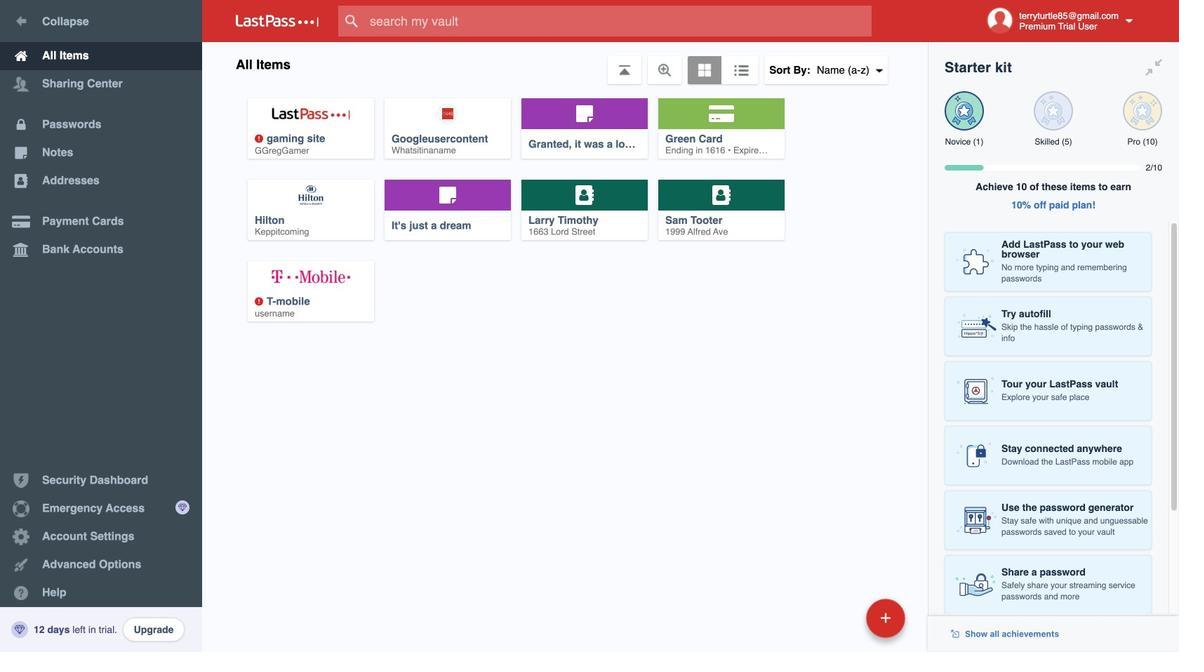Task type: locate. For each thing, give the bounding box(es) containing it.
new item element
[[770, 598, 911, 638]]

lastpass image
[[236, 15, 319, 27]]



Task type: describe. For each thing, give the bounding box(es) containing it.
main navigation navigation
[[0, 0, 202, 652]]

Search search field
[[338, 6, 899, 37]]

vault options navigation
[[202, 42, 928, 84]]

search my vault text field
[[338, 6, 899, 37]]

new item navigation
[[770, 595, 914, 652]]



